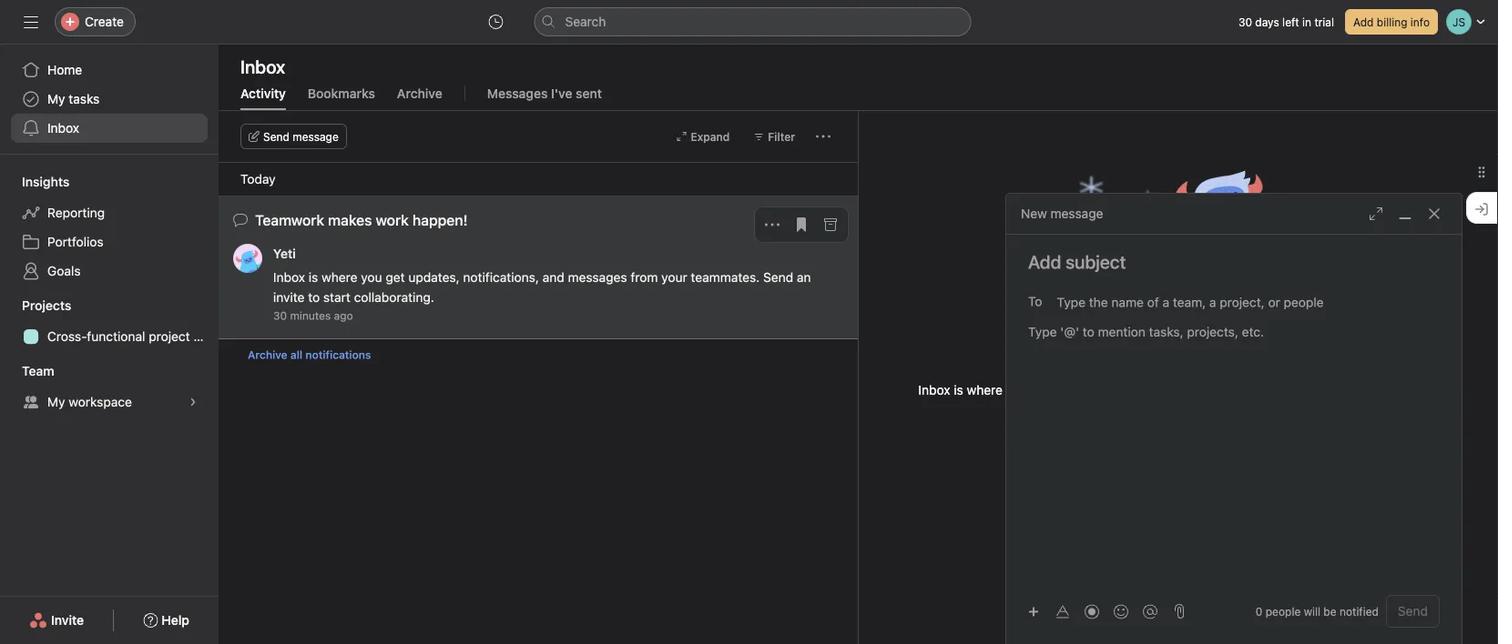 Task type: vqa. For each thing, say whether or not it's contained in the screenshot.
New project or portfolio image
no



Task type: locate. For each thing, give the bounding box(es) containing it.
0 horizontal spatial your
[[661, 270, 687, 285]]

archive for archive all notifications
[[248, 349, 288, 362]]

search list box
[[534, 7, 971, 36]]

invite button
[[17, 605, 96, 638]]

message
[[293, 130, 339, 143]]

close image
[[1427, 207, 1442, 221]]

Type the name of a team, a project, or people text field
[[1057, 291, 1338, 313]]

yeti inbox is where you get updates, notifications, and messages from your teammates. send an invite to start collaborating. 30 minutes ago
[[273, 246, 815, 322]]

teammates.
[[691, 270, 760, 285], [1336, 383, 1405, 398]]

archive notification image
[[823, 218, 838, 232]]

my inside teams element
[[47, 395, 65, 410]]

hide sidebar image
[[24, 15, 38, 29]]

0 horizontal spatial 30
[[273, 310, 287, 322]]

0 vertical spatial notifications,
[[463, 270, 539, 285]]

1 vertical spatial from
[[1276, 383, 1303, 398]]

inbox inside yeti inbox is where you get updates, notifications, and messages from your teammates. send an invite to start collaborating. 30 minutes ago
[[273, 270, 305, 285]]

search
[[565, 14, 606, 29]]

0 vertical spatial you
[[361, 270, 382, 285]]

archive
[[397, 86, 442, 101], [248, 349, 288, 362]]

1 horizontal spatial archive
[[397, 86, 442, 101]]

0 horizontal spatial you
[[361, 270, 382, 285]]

activity
[[240, 86, 286, 101]]

get inside inbox is where you get updates, notifications, and messages from your teammates. send an invite to start collaborating.
[[1031, 383, 1050, 398]]

1 horizontal spatial 30
[[1239, 15, 1252, 28]]

is inside inbox is where you get updates, notifications, and messages from your teammates. send an invite to start collaborating.
[[954, 383, 963, 398]]

get
[[386, 270, 405, 285], [1031, 383, 1050, 398]]

0 horizontal spatial where
[[322, 270, 358, 285]]

notifications,
[[463, 270, 539, 285], [1108, 383, 1184, 398]]

1 horizontal spatial you
[[1006, 383, 1028, 398]]

send button
[[1386, 596, 1440, 628]]

0 vertical spatial teammates.
[[691, 270, 760, 285]]

where
[[322, 270, 358, 285], [967, 383, 1003, 398]]

remove from bookmarks image
[[794, 218, 809, 232]]

archive all notifications button
[[219, 340, 858, 371]]

goals link
[[11, 257, 208, 286]]

1 vertical spatial invite
[[1107, 403, 1138, 418]]

0 vertical spatial archive
[[397, 86, 442, 101]]

1 horizontal spatial collaborating.
[[1188, 403, 1268, 418]]

to inside yeti inbox is where you get updates, notifications, and messages from your teammates. send an invite to start collaborating. 30 minutes ago
[[308, 290, 320, 305]]

new message
[[1021, 206, 1103, 221]]

record a video image
[[1085, 605, 1099, 620]]

0 vertical spatial updates,
[[408, 270, 460, 285]]

get down work happen!
[[386, 270, 405, 285]]

global element
[[0, 45, 219, 154]]

1 horizontal spatial and
[[1188, 383, 1210, 398]]

updates,
[[408, 270, 460, 285], [1054, 383, 1105, 398]]

minutes
[[290, 310, 331, 322]]

archive inside button
[[248, 349, 288, 362]]

your inside yeti inbox is where you get updates, notifications, and messages from your teammates. send an invite to start collaborating. 30 minutes ago
[[661, 270, 687, 285]]

and
[[543, 270, 565, 285], [1188, 383, 1210, 398]]

filter
[[768, 130, 795, 143]]

0 horizontal spatial and
[[543, 270, 565, 285]]

an inside yeti inbox is where you get updates, notifications, and messages from your teammates. send an invite to start collaborating. 30 minutes ago
[[797, 270, 811, 285]]

0 vertical spatial is
[[309, 270, 318, 285]]

1 vertical spatial you
[[1006, 383, 1028, 398]]

0 horizontal spatial is
[[309, 270, 318, 285]]

inbox inside inbox is where you get updates, notifications, and messages from your teammates. send an invite to start collaborating.
[[919, 383, 950, 398]]

0 horizontal spatial to
[[308, 290, 320, 305]]

0 horizontal spatial messages
[[568, 270, 627, 285]]

start inside inbox is where you get updates, notifications, and messages from your teammates. send an invite to start collaborating.
[[1157, 403, 1184, 418]]

all
[[290, 349, 303, 362]]

1 vertical spatial collaborating.
[[1188, 403, 1268, 418]]

your
[[661, 270, 687, 285], [1307, 383, 1333, 398]]

1 horizontal spatial to
[[1142, 403, 1154, 418]]

collaborating. inside yeti inbox is where you get updates, notifications, and messages from your teammates. send an invite to start collaborating. 30 minutes ago
[[354, 290, 434, 305]]

expand
[[691, 130, 730, 143]]

1 vertical spatial teammates.
[[1336, 383, 1405, 398]]

1 vertical spatial your
[[1307, 383, 1333, 398]]

1 horizontal spatial an
[[1089, 403, 1104, 418]]

0 vertical spatial more actions image
[[816, 129, 831, 144]]

1 horizontal spatial is
[[954, 383, 963, 398]]

start inside yeti inbox is where you get updates, notifications, and messages from your teammates. send an invite to start collaborating. 30 minutes ago
[[323, 290, 351, 305]]

toolbar
[[1021, 599, 1167, 625]]

get down to
[[1031, 383, 1050, 398]]

an inside inbox is where you get updates, notifications, and messages from your teammates. send an invite to start collaborating.
[[1089, 403, 1104, 418]]

1 vertical spatial get
[[1031, 383, 1050, 398]]

2 my from the top
[[47, 395, 65, 410]]

1 vertical spatial messages
[[1213, 383, 1273, 398]]

my down team
[[47, 395, 65, 410]]

messages i've sent
[[487, 86, 602, 101]]

and down type the name of a team, a project, or people text box
[[1188, 383, 1210, 398]]

send message
[[263, 130, 339, 143]]

1 horizontal spatial teammates.
[[1336, 383, 1405, 398]]

0 vertical spatial from
[[631, 270, 658, 285]]

my tasks
[[47, 92, 100, 107]]

project
[[149, 329, 190, 344]]

notified
[[1340, 606, 1379, 618]]

dialog containing new message
[[1007, 194, 1462, 645]]

1 horizontal spatial messages
[[1213, 383, 1273, 398]]

insights element
[[0, 166, 219, 290]]

invite
[[51, 613, 84, 628]]

0 vertical spatial my
[[47, 92, 65, 107]]

1 horizontal spatial updates,
[[1054, 383, 1105, 398]]

invite
[[273, 290, 305, 305], [1107, 403, 1138, 418]]

activity link
[[240, 86, 286, 110]]

dialog
[[1007, 194, 1462, 645]]

to
[[308, 290, 320, 305], [1142, 403, 1154, 418]]

team button
[[0, 363, 54, 381]]

0 horizontal spatial invite
[[273, 290, 305, 305]]

send
[[263, 130, 290, 143], [763, 270, 793, 285], [1409, 383, 1439, 398], [1398, 604, 1428, 619]]

messages i've sent link
[[487, 86, 602, 110]]

30 left minutes
[[273, 310, 287, 322]]

cross-functional project plan
[[47, 329, 218, 344]]

0 horizontal spatial collaborating.
[[354, 290, 434, 305]]

more actions image right the filter
[[816, 129, 831, 144]]

cross-
[[47, 329, 87, 344]]

from inside inbox is where you get updates, notifications, and messages from your teammates. send an invite to start collaborating.
[[1276, 383, 1303, 398]]

0 people will be notified
[[1256, 606, 1379, 618]]

1 my from the top
[[47, 92, 65, 107]]

1 vertical spatial where
[[967, 383, 1003, 398]]

my inside 'global' element
[[47, 92, 65, 107]]

0 horizontal spatial an
[[797, 270, 811, 285]]

0 horizontal spatial updates,
[[408, 270, 460, 285]]

1 vertical spatial archive
[[248, 349, 288, 362]]

tasks
[[69, 92, 100, 107]]

1 horizontal spatial start
[[1157, 403, 1184, 418]]

sent
[[576, 86, 602, 101]]

1 vertical spatial start
[[1157, 403, 1184, 418]]

0 horizontal spatial teammates.
[[691, 270, 760, 285]]

projects element
[[0, 290, 219, 355]]

archive right 'bookmarks'
[[397, 86, 442, 101]]

0 horizontal spatial archive
[[248, 349, 288, 362]]

teamwork
[[255, 212, 324, 229]]

yeti
[[273, 246, 296, 261]]

1 horizontal spatial from
[[1276, 383, 1303, 398]]

0 horizontal spatial from
[[631, 270, 658, 285]]

bookmarks
[[308, 86, 375, 101]]

0 vertical spatial get
[[386, 270, 405, 285]]

minimize image
[[1398, 207, 1413, 221]]

0 vertical spatial to
[[308, 290, 320, 305]]

today
[[240, 172, 276, 187]]

messages inside inbox is where you get updates, notifications, and messages from your teammates. send an invite to start collaborating.
[[1213, 383, 1273, 398]]

1 vertical spatial is
[[954, 383, 963, 398]]

messages inside yeti inbox is where you get updates, notifications, and messages from your teammates. send an invite to start collaborating. 30 minutes ago
[[568, 270, 627, 285]]

inbox inside 'global' element
[[47, 121, 79, 136]]

archive left all
[[248, 349, 288, 362]]

1 horizontal spatial get
[[1031, 383, 1050, 398]]

1 vertical spatial 30
[[273, 310, 287, 322]]

0 vertical spatial collaborating.
[[354, 290, 434, 305]]

home
[[47, 62, 82, 77]]

invite inside inbox is where you get updates, notifications, and messages from your teammates. send an invite to start collaborating.
[[1107, 403, 1138, 418]]

0 vertical spatial an
[[797, 270, 811, 285]]

get inside yeti inbox is where you get updates, notifications, and messages from your teammates. send an invite to start collaborating. 30 minutes ago
[[386, 270, 405, 285]]

1 horizontal spatial notifications,
[[1108, 383, 1184, 398]]

teamwork makes work happen!
[[255, 212, 468, 229]]

1 horizontal spatial where
[[967, 383, 1003, 398]]

ago
[[334, 310, 353, 322]]

1 vertical spatial an
[[1089, 403, 1104, 418]]

1 horizontal spatial your
[[1307, 383, 1333, 398]]

30 days left in trial
[[1239, 15, 1334, 28]]

0 horizontal spatial notifications,
[[463, 270, 539, 285]]

messages
[[568, 270, 627, 285], [1213, 383, 1273, 398]]

and up archive all notifications button
[[543, 270, 565, 285]]

be
[[1324, 606, 1337, 618]]

0 horizontal spatial get
[[386, 270, 405, 285]]

0 vertical spatial start
[[323, 290, 351, 305]]

0 horizontal spatial start
[[323, 290, 351, 305]]

more actions image
[[816, 129, 831, 144], [765, 218, 780, 232]]

in
[[1303, 15, 1312, 28]]

updates, inside inbox is where you get updates, notifications, and messages from your teammates. send an invite to start collaborating.
[[1054, 383, 1105, 398]]

expand popout to full screen image
[[1369, 207, 1384, 221]]

where inside inbox is where you get updates, notifications, and messages from your teammates. send an invite to start collaborating.
[[967, 383, 1003, 398]]

people
[[1266, 606, 1301, 618]]

0 vertical spatial where
[[322, 270, 358, 285]]

my left tasks
[[47, 92, 65, 107]]

more actions image left remove from bookmarks image
[[765, 218, 780, 232]]

inbox
[[240, 56, 285, 77], [47, 121, 79, 136], [273, 270, 305, 285], [919, 383, 950, 398]]

0 vertical spatial 30
[[1239, 15, 1252, 28]]

30
[[1239, 15, 1252, 28], [273, 310, 287, 322]]

1 horizontal spatial invite
[[1107, 403, 1138, 418]]

invite inside yeti inbox is where you get updates, notifications, and messages from your teammates. send an invite to start collaborating. 30 minutes ago
[[273, 290, 305, 305]]

0 vertical spatial messages
[[568, 270, 627, 285]]

reporting link
[[11, 199, 208, 228]]

trial
[[1315, 15, 1334, 28]]

notifications, inside inbox is where you get updates, notifications, and messages from your teammates. send an invite to start collaborating.
[[1108, 383, 1184, 398]]

0 horizontal spatial more actions image
[[765, 218, 780, 232]]

collaborating.
[[354, 290, 434, 305], [1188, 403, 1268, 418]]

my
[[47, 92, 65, 107], [47, 395, 65, 410]]

from inside yeti inbox is where you get updates, notifications, and messages from your teammates. send an invite to start collaborating. 30 minutes ago
[[631, 270, 658, 285]]

1 vertical spatial my
[[47, 395, 65, 410]]

an
[[797, 270, 811, 285], [1089, 403, 1104, 418]]

start
[[323, 290, 351, 305], [1157, 403, 1184, 418]]

1 vertical spatial and
[[1188, 383, 1210, 398]]

is
[[309, 270, 318, 285], [954, 383, 963, 398]]

30 left days at the right of the page
[[1239, 15, 1252, 28]]

send inside send message button
[[263, 130, 290, 143]]

0 vertical spatial and
[[543, 270, 565, 285]]

0 vertical spatial your
[[661, 270, 687, 285]]

1 vertical spatial updates,
[[1054, 383, 1105, 398]]

updates, inside yeti inbox is where you get updates, notifications, and messages from your teammates. send an invite to start collaborating. 30 minutes ago
[[408, 270, 460, 285]]

to inside inbox is where you get updates, notifications, and messages from your teammates. send an invite to start collaborating.
[[1142, 403, 1154, 418]]

send inside inbox is where you get updates, notifications, and messages from your teammates. send an invite to start collaborating.
[[1409, 383, 1439, 398]]

0 vertical spatial invite
[[273, 290, 305, 305]]

archive all notifications
[[248, 349, 371, 362]]

1 vertical spatial notifications,
[[1108, 383, 1184, 398]]

1 vertical spatial to
[[1142, 403, 1154, 418]]

reporting
[[47, 205, 105, 220]]



Task type: describe. For each thing, give the bounding box(es) containing it.
functional
[[87, 329, 145, 344]]

and inside yeti inbox is where you get updates, notifications, and messages from your teammates. send an invite to start collaborating. 30 minutes ago
[[543, 270, 565, 285]]

messages
[[487, 86, 548, 101]]

days
[[1255, 15, 1280, 28]]

create
[[85, 14, 124, 29]]

30 inside yeti inbox is where you get updates, notifications, and messages from your teammates. send an invite to start collaborating. 30 minutes ago
[[273, 310, 287, 322]]

1 vertical spatial more actions image
[[765, 218, 780, 232]]

send inside send button
[[1398, 604, 1428, 619]]

1 horizontal spatial more actions image
[[816, 129, 831, 144]]

cross-functional project plan link
[[11, 322, 218, 352]]

i've
[[551, 86, 573, 101]]

insights button
[[0, 173, 70, 191]]

help
[[161, 613, 189, 628]]

add billing info
[[1354, 15, 1430, 28]]

my workspace
[[47, 395, 132, 410]]

billing
[[1377, 15, 1408, 28]]

search button
[[534, 7, 971, 36]]

teams element
[[0, 355, 219, 421]]

toolbar inside dialog
[[1021, 599, 1167, 625]]

filter button
[[745, 124, 803, 149]]

add billing info button
[[1345, 9, 1438, 35]]

my workspace link
[[11, 388, 208, 417]]

your inside inbox is where you get updates, notifications, and messages from your teammates. send an invite to start collaborating.
[[1307, 383, 1333, 398]]

teammates. inside inbox is where you get updates, notifications, and messages from your teammates. send an invite to start collaborating.
[[1336, 383, 1405, 398]]

add
[[1354, 15, 1374, 28]]

help button
[[131, 605, 201, 638]]

my for my workspace
[[47, 395, 65, 410]]

you inside inbox is where you get updates, notifications, and messages from your teammates. send an invite to start collaborating.
[[1006, 383, 1028, 398]]

inbox is where you get updates, notifications, and messages from your teammates. send an invite to start collaborating.
[[919, 383, 1439, 418]]

emoji image
[[1114, 605, 1129, 620]]

my tasks link
[[11, 85, 208, 114]]

to
[[1028, 294, 1042, 309]]

at mention image
[[1143, 605, 1158, 620]]

insights
[[22, 174, 70, 189]]

insert an object image
[[1028, 607, 1039, 618]]

info
[[1411, 15, 1430, 28]]

will
[[1304, 606, 1321, 618]]

makes
[[328, 212, 372, 229]]

Add subject text field
[[1007, 250, 1462, 275]]

archive link
[[397, 86, 442, 110]]

workspace
[[69, 395, 132, 410]]

formatting image
[[1056, 605, 1070, 620]]

notifications, inside yeti inbox is where you get updates, notifications, and messages from your teammates. send an invite to start collaborating. 30 minutes ago
[[463, 270, 539, 285]]

send inside yeti inbox is where you get updates, notifications, and messages from your teammates. send an invite to start collaborating. 30 minutes ago
[[763, 270, 793, 285]]

team
[[22, 364, 54, 379]]

portfolios
[[47, 235, 104, 250]]

inbox link
[[11, 114, 208, 143]]

you inside yeti inbox is where you get updates, notifications, and messages from your teammates. send an invite to start collaborating. 30 minutes ago
[[361, 270, 382, 285]]

projects button
[[0, 297, 71, 315]]

work happen!
[[376, 212, 468, 229]]

bookmarks link
[[308, 86, 375, 110]]

portfolios link
[[11, 228, 208, 257]]

history image
[[489, 15, 503, 29]]

archive for archive
[[397, 86, 442, 101]]

send message button
[[240, 124, 347, 149]]

goals
[[47, 264, 81, 279]]

is inside yeti inbox is where you get updates, notifications, and messages from your teammates. send an invite to start collaborating. 30 minutes ago
[[309, 270, 318, 285]]

left
[[1283, 15, 1300, 28]]

plan
[[194, 329, 218, 344]]

create button
[[55, 7, 136, 36]]

teammates. inside yeti inbox is where you get updates, notifications, and messages from your teammates. send an invite to start collaborating. 30 minutes ago
[[691, 270, 760, 285]]

0
[[1256, 606, 1263, 618]]

see details, my workspace image
[[188, 397, 199, 408]]

home link
[[11, 56, 208, 85]]

notifications
[[306, 349, 371, 362]]

projects
[[22, 298, 71, 313]]

my for my tasks
[[47, 92, 65, 107]]

and inside inbox is where you get updates, notifications, and messages from your teammates. send an invite to start collaborating.
[[1188, 383, 1210, 398]]

expand button
[[668, 124, 738, 149]]

collaborating. inside inbox is where you get updates, notifications, and messages from your teammates. send an invite to start collaborating.
[[1188, 403, 1268, 418]]

where inside yeti inbox is where you get updates, notifications, and messages from your teammates. send an invite to start collaborating. 30 minutes ago
[[322, 270, 358, 285]]



